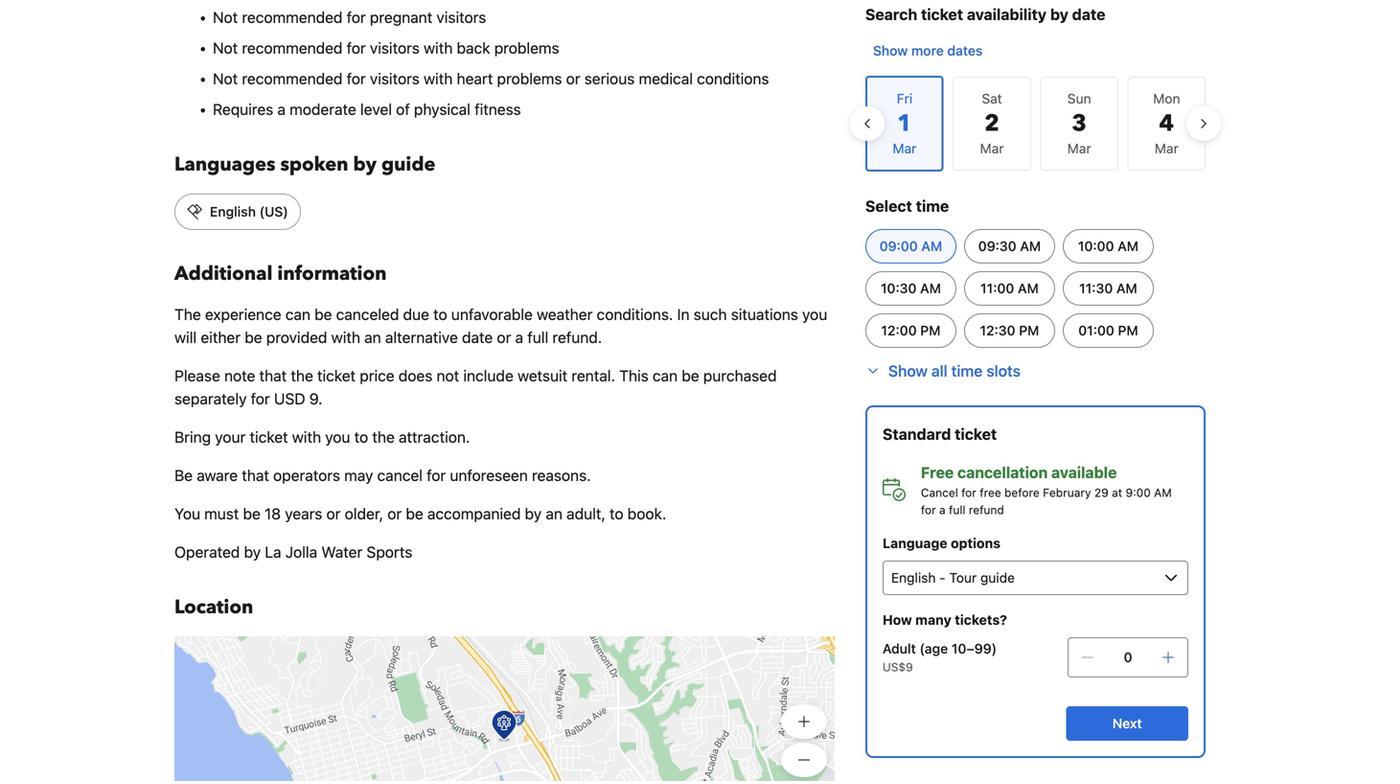 Task type: describe. For each thing, give the bounding box(es) containing it.
years
[[285, 505, 323, 523]]

alternative
[[385, 328, 458, 347]]

12:30 pm
[[981, 323, 1040, 339]]

be down "cancel"
[[406, 505, 424, 523]]

1 vertical spatial the
[[372, 428, 395, 446]]

water
[[322, 543, 363, 562]]

am for 11:00 am
[[1018, 281, 1039, 296]]

sports
[[367, 543, 413, 562]]

10:30 am
[[881, 281, 942, 296]]

select
[[866, 197, 913, 215]]

accompanied
[[428, 505, 521, 523]]

cancellation
[[958, 464, 1048, 482]]

price
[[360, 367, 395, 385]]

spoken
[[280, 152, 349, 178]]

10:30
[[881, 281, 917, 296]]

aware
[[197, 467, 238, 485]]

can inside "the experience can be canceled due to unfavorable weather conditions. in such situations you will either be provided with an alternative date or a full refund."
[[286, 305, 311, 324]]

0 vertical spatial visitors
[[437, 8, 487, 26]]

level
[[361, 100, 392, 118]]

moderate
[[290, 100, 357, 118]]

01:00 pm
[[1079, 323, 1139, 339]]

with up "physical"
[[424, 70, 453, 88]]

this
[[620, 367, 649, 385]]

us$9
[[883, 661, 914, 674]]

12:00
[[882, 323, 917, 339]]

search ticket availability by date
[[866, 5, 1106, 23]]

29
[[1095, 486, 1109, 500]]

by right availability
[[1051, 5, 1069, 23]]

or inside "the experience can be canceled due to unfavorable weather conditions. in such situations you will either be provided with an alternative date or a full refund."
[[497, 328, 512, 347]]

medical
[[639, 70, 693, 88]]

2 horizontal spatial to
[[610, 505, 624, 523]]

cancel
[[377, 467, 423, 485]]

4
[[1160, 108, 1175, 140]]

will
[[175, 328, 197, 347]]

english (us)
[[210, 204, 288, 220]]

please note that the ticket price does not include wetsuit rental. this can be purchased separately for usd 9.
[[175, 367, 777, 408]]

refund
[[969, 503, 1005, 517]]

of
[[396, 100, 410, 118]]

rental.
[[572, 367, 616, 385]]

reasons.
[[532, 467, 591, 485]]

please
[[175, 367, 220, 385]]

2
[[985, 108, 1000, 140]]

not recommended for visitors with heart problems or serious medical conditions
[[213, 70, 770, 88]]

conditions.
[[597, 305, 674, 324]]

show for show all time slots
[[889, 362, 928, 380]]

available
[[1052, 464, 1118, 482]]

sun 3 mar
[[1068, 91, 1092, 156]]

unforeseen
[[450, 467, 528, 485]]

not for not recommended for visitors with back problems
[[213, 39, 238, 57]]

standard
[[883, 425, 952, 444]]

am inside free cancellation available cancel for free before february 29 at 9:00 am for a full refund
[[1155, 486, 1173, 500]]

search
[[866, 5, 918, 23]]

adult
[[883, 641, 917, 657]]

refund.
[[553, 328, 603, 347]]

separately
[[175, 390, 247, 408]]

11:00 am
[[981, 281, 1039, 296]]

09:00 am
[[880, 238, 943, 254]]

am for 10:00 am
[[1118, 238, 1139, 254]]

for up requires a moderate level of physical fitness
[[347, 70, 366, 88]]

problems for back
[[495, 39, 560, 57]]

an inside "the experience can be canceled due to unfavorable weather conditions. in such situations you will either be provided with an alternative date or a full refund."
[[365, 328, 381, 347]]

book.
[[628, 505, 667, 523]]

a inside free cancellation available cancel for free before february 29 at 9:00 am for a full refund
[[940, 503, 946, 517]]

serious
[[585, 70, 635, 88]]

18
[[265, 505, 281, 523]]

february
[[1043, 486, 1092, 500]]

many
[[916, 612, 952, 628]]

map region
[[175, 637, 835, 782]]

0
[[1124, 650, 1133, 666]]

for down not recommended for pregnant visitors
[[347, 39, 366, 57]]

0 horizontal spatial you
[[325, 428, 351, 446]]

be down the experience
[[245, 328, 262, 347]]

fitness
[[475, 100, 521, 118]]

09:30 am
[[979, 238, 1042, 254]]

full inside "the experience can be canceled due to unfavorable weather conditions. in such situations you will either be provided with an alternative date or a full refund."
[[528, 328, 549, 347]]

date inside "the experience can be canceled due to unfavorable weather conditions. in such situations you will either be provided with an alternative date or a full refund."
[[462, 328, 493, 347]]

language
[[883, 536, 948, 551]]

pm for 12:30 pm
[[1020, 323, 1040, 339]]

weather
[[537, 305, 593, 324]]

mar for 2
[[981, 140, 1005, 156]]

10:00 am
[[1079, 238, 1139, 254]]

for inside please note that the ticket price does not include wetsuit rental. this can be purchased separately for usd 9.
[[251, 390, 270, 408]]

languages
[[175, 152, 276, 178]]

bring your ticket with you to the attraction.
[[175, 428, 470, 446]]

mon
[[1154, 91, 1181, 106]]

(us)
[[260, 204, 288, 220]]

languages spoken by guide
[[175, 152, 436, 178]]

show all time slots
[[889, 362, 1021, 380]]

0 vertical spatial a
[[278, 100, 286, 118]]

tickets?
[[955, 612, 1008, 628]]

jolla
[[286, 543, 318, 562]]

older,
[[345, 505, 384, 523]]

ticket right 'your'
[[250, 428, 288, 446]]

11:00
[[981, 281, 1015, 296]]

at
[[1113, 486, 1123, 500]]

am for 09:30 am
[[1021, 238, 1042, 254]]

be left 18
[[243, 505, 261, 523]]

problems for heart
[[497, 70, 562, 88]]

ticket up show more dates on the top
[[922, 5, 964, 23]]

region containing 2
[[851, 68, 1222, 179]]



Task type: vqa. For each thing, say whether or not it's contained in the screenshot.
the 12:00
yes



Task type: locate. For each thing, give the bounding box(es) containing it.
2 vertical spatial a
[[940, 503, 946, 517]]

10–99)
[[952, 641, 997, 657]]

1 vertical spatial show
[[889, 362, 928, 380]]

0 horizontal spatial time
[[917, 197, 950, 215]]

1 vertical spatial time
[[952, 362, 983, 380]]

must
[[204, 505, 239, 523]]

for up not recommended for visitors with back problems
[[347, 8, 366, 26]]

09:30
[[979, 238, 1017, 254]]

free cancellation available cancel for free before february 29 at 9:00 am for a full refund
[[922, 464, 1173, 517]]

0 vertical spatial that
[[259, 367, 287, 385]]

1 vertical spatial not
[[213, 39, 238, 57]]

the inside please note that the ticket price does not include wetsuit rental. this can be purchased separately for usd 9.
[[291, 367, 313, 385]]

free
[[922, 464, 954, 482]]

location
[[175, 595, 253, 621]]

language options
[[883, 536, 1001, 551]]

am right 11:30 at right
[[1117, 281, 1138, 296]]

0 vertical spatial recommended
[[242, 8, 343, 26]]

ticket up 9.
[[317, 367, 356, 385]]

a down cancel on the right of the page
[[940, 503, 946, 517]]

1 vertical spatial can
[[653, 367, 678, 385]]

wetsuit
[[518, 367, 568, 385]]

date down unfavorable
[[462, 328, 493, 347]]

for left usd
[[251, 390, 270, 408]]

3 mar from the left
[[1155, 140, 1179, 156]]

the
[[175, 305, 201, 324]]

2 not from the top
[[213, 39, 238, 57]]

operated
[[175, 543, 240, 562]]

mar down 3
[[1068, 140, 1092, 156]]

how
[[883, 612, 913, 628]]

before
[[1005, 486, 1040, 500]]

sat 2 mar
[[981, 91, 1005, 156]]

12:30
[[981, 323, 1016, 339]]

0 vertical spatial can
[[286, 305, 311, 324]]

2 recommended from the top
[[242, 39, 343, 57]]

options
[[951, 536, 1001, 551]]

ticket inside please note that the ticket price does not include wetsuit rental. this can be purchased separately for usd 9.
[[317, 367, 356, 385]]

time inside button
[[952, 362, 983, 380]]

mar for 4
[[1155, 140, 1179, 156]]

3
[[1073, 108, 1087, 140]]

2 vertical spatial recommended
[[242, 70, 343, 88]]

situations
[[731, 305, 799, 324]]

1 horizontal spatial full
[[949, 503, 966, 517]]

requires a moderate level of physical fitness
[[213, 100, 521, 118]]

can
[[286, 305, 311, 324], [653, 367, 678, 385]]

1 horizontal spatial time
[[952, 362, 983, 380]]

visitors up of
[[370, 70, 420, 88]]

0 horizontal spatial an
[[365, 328, 381, 347]]

visitors up back
[[437, 8, 487, 26]]

adult (age 10–99) us$9
[[883, 641, 997, 674]]

la
[[265, 543, 282, 562]]

you
[[175, 505, 200, 523]]

pm right 01:00
[[1119, 323, 1139, 339]]

show more dates
[[874, 43, 983, 58]]

with
[[424, 39, 453, 57], [424, 70, 453, 88], [331, 328, 361, 347], [292, 428, 321, 446]]

note
[[224, 367, 255, 385]]

next button
[[1067, 707, 1189, 741]]

the up usd
[[291, 367, 313, 385]]

by left la
[[244, 543, 261, 562]]

0 vertical spatial time
[[917, 197, 950, 215]]

1 pm from the left
[[921, 323, 941, 339]]

can right this
[[653, 367, 678, 385]]

0 horizontal spatial pm
[[921, 323, 941, 339]]

am right 10:30
[[921, 281, 942, 296]]

3 not from the top
[[213, 70, 238, 88]]

0 vertical spatial full
[[528, 328, 549, 347]]

problems up fitness
[[497, 70, 562, 88]]

you inside "the experience can be canceled due to unfavorable weather conditions. in such situations you will either be provided with an alternative date or a full refund."
[[803, 305, 828, 324]]

am right 09:30
[[1021, 238, 1042, 254]]

1 vertical spatial to
[[355, 428, 368, 446]]

date right availability
[[1073, 5, 1106, 23]]

1 vertical spatial that
[[242, 467, 269, 485]]

an left adult,
[[546, 505, 563, 523]]

free
[[980, 486, 1002, 500]]

1 recommended from the top
[[242, 8, 343, 26]]

am right '10:00'
[[1118, 238, 1139, 254]]

1 not from the top
[[213, 8, 238, 26]]

to
[[434, 305, 448, 324], [355, 428, 368, 446], [610, 505, 624, 523]]

0 vertical spatial not
[[213, 8, 238, 26]]

pm
[[921, 323, 941, 339], [1020, 323, 1040, 339], [1119, 323, 1139, 339]]

or down unfavorable
[[497, 328, 512, 347]]

not
[[213, 8, 238, 26], [213, 39, 238, 57], [213, 70, 238, 88]]

sun
[[1068, 91, 1092, 106]]

am right 11:00
[[1018, 281, 1039, 296]]

mar down 2
[[981, 140, 1005, 156]]

in
[[678, 305, 690, 324]]

an down 'canceled'
[[365, 328, 381, 347]]

1 horizontal spatial you
[[803, 305, 828, 324]]

conditions
[[697, 70, 770, 88]]

time right all
[[952, 362, 983, 380]]

time right select
[[917, 197, 950, 215]]

2 vertical spatial not
[[213, 70, 238, 88]]

show for show more dates
[[874, 43, 908, 58]]

0 vertical spatial the
[[291, 367, 313, 385]]

0 horizontal spatial can
[[286, 305, 311, 324]]

1 mar from the left
[[981, 140, 1005, 156]]

that right aware
[[242, 467, 269, 485]]

0 horizontal spatial a
[[278, 100, 286, 118]]

0 vertical spatial to
[[434, 305, 448, 324]]

or right years
[[327, 505, 341, 523]]

3 recommended from the top
[[242, 70, 343, 88]]

show inside button
[[889, 362, 928, 380]]

full inside free cancellation available cancel for free before february 29 at 9:00 am for a full refund
[[949, 503, 966, 517]]

a right requires
[[278, 100, 286, 118]]

1 horizontal spatial mar
[[1068, 140, 1092, 156]]

0 vertical spatial an
[[365, 328, 381, 347]]

to inside "the experience can be canceled due to unfavorable weather conditions. in such situations you will either be provided with an alternative date or a full refund."
[[434, 305, 448, 324]]

with down 'canceled'
[[331, 328, 361, 347]]

pm for 12:00 pm
[[921, 323, 941, 339]]

0 horizontal spatial to
[[355, 428, 368, 446]]

recommended for not recommended for pregnant visitors
[[242, 8, 343, 26]]

sat
[[982, 91, 1003, 106]]

mar for 3
[[1068, 140, 1092, 156]]

not for not recommended for pregnant visitors
[[213, 8, 238, 26]]

for right "cancel"
[[427, 467, 446, 485]]

availability
[[968, 5, 1047, 23]]

be
[[175, 467, 193, 485]]

the
[[291, 367, 313, 385], [372, 428, 395, 446]]

10:00
[[1079, 238, 1115, 254]]

0 horizontal spatial the
[[291, 367, 313, 385]]

you right situations
[[803, 305, 828, 324]]

the up be aware that operators may cancel for unforeseen reasons.
[[372, 428, 395, 446]]

or right the "older,"
[[388, 505, 402, 523]]

1 horizontal spatial can
[[653, 367, 678, 385]]

be aware that operators may cancel for unforeseen reasons.
[[175, 467, 591, 485]]

that up usd
[[259, 367, 287, 385]]

to right due
[[434, 305, 448, 324]]

region
[[851, 68, 1222, 179]]

12:00 pm
[[882, 323, 941, 339]]

by down reasons.
[[525, 505, 542, 523]]

2 vertical spatial visitors
[[370, 70, 420, 88]]

visitors for heart
[[370, 70, 420, 88]]

operators
[[273, 467, 340, 485]]

am for 09:00 am
[[922, 238, 943, 254]]

physical
[[414, 100, 471, 118]]

show left all
[[889, 362, 928, 380]]

show down "search"
[[874, 43, 908, 58]]

or left serious
[[566, 70, 581, 88]]

be up provided
[[315, 305, 332, 324]]

adult,
[[567, 505, 606, 523]]

for left free
[[962, 486, 977, 500]]

heart
[[457, 70, 493, 88]]

1 horizontal spatial to
[[434, 305, 448, 324]]

9:00
[[1126, 486, 1152, 500]]

2 pm from the left
[[1020, 323, 1040, 339]]

visitors
[[437, 8, 487, 26], [370, 39, 420, 57], [370, 70, 420, 88]]

with up the operators in the left of the page
[[292, 428, 321, 446]]

by left guide
[[353, 152, 377, 178]]

usd
[[274, 390, 306, 408]]

mar
[[981, 140, 1005, 156], [1068, 140, 1092, 156], [1155, 140, 1179, 156]]

that
[[259, 367, 287, 385], [242, 467, 269, 485]]

2 vertical spatial to
[[610, 505, 624, 523]]

visitors down pregnant
[[370, 39, 420, 57]]

0 horizontal spatial full
[[528, 328, 549, 347]]

9.
[[310, 390, 323, 408]]

1 vertical spatial you
[[325, 428, 351, 446]]

that for note
[[259, 367, 287, 385]]

0 horizontal spatial mar
[[981, 140, 1005, 156]]

not recommended for visitors with back problems
[[213, 39, 560, 57]]

may
[[344, 467, 373, 485]]

pm right the 12:00
[[921, 323, 941, 339]]

full down the weather
[[528, 328, 549, 347]]

a inside "the experience can be canceled due to unfavorable weather conditions. in such situations you will either be provided with an alternative date or a full refund."
[[516, 328, 524, 347]]

1 horizontal spatial a
[[516, 328, 524, 347]]

3 pm from the left
[[1119, 323, 1139, 339]]

2 horizontal spatial pm
[[1119, 323, 1139, 339]]

mar down 4
[[1155, 140, 1179, 156]]

for down cancel on the right of the page
[[922, 503, 937, 517]]

ticket
[[922, 5, 964, 23], [317, 367, 356, 385], [955, 425, 998, 444], [250, 428, 288, 446]]

0 vertical spatial you
[[803, 305, 828, 324]]

be left purchased
[[682, 367, 700, 385]]

can inside please note that the ticket price does not include wetsuit rental. this can be purchased separately for usd 9.
[[653, 367, 678, 385]]

show all time slots button
[[866, 360, 1021, 383]]

(age
[[920, 641, 949, 657]]

1 horizontal spatial an
[[546, 505, 563, 523]]

bring
[[175, 428, 211, 446]]

2 horizontal spatial mar
[[1155, 140, 1179, 156]]

2 mar from the left
[[1068, 140, 1092, 156]]

mar inside the mon 4 mar
[[1155, 140, 1179, 156]]

not recommended for pregnant visitors
[[213, 8, 487, 26]]

guide
[[382, 152, 436, 178]]

to left book.
[[610, 505, 624, 523]]

be
[[315, 305, 332, 324], [245, 328, 262, 347], [682, 367, 700, 385], [243, 505, 261, 523], [406, 505, 424, 523]]

with inside "the experience can be canceled due to unfavorable weather conditions. in such situations you will either be provided with an alternative date or a full refund."
[[331, 328, 361, 347]]

information
[[278, 261, 387, 287]]

you must be 18 years or older, or be accompanied by an adult, to book.
[[175, 505, 667, 523]]

mon 4 mar
[[1154, 91, 1181, 156]]

next
[[1113, 716, 1143, 732]]

1 vertical spatial recommended
[[242, 39, 343, 57]]

operated by la jolla water sports
[[175, 543, 413, 562]]

with left back
[[424, 39, 453, 57]]

1 vertical spatial an
[[546, 505, 563, 523]]

pm right 12:30
[[1020, 323, 1040, 339]]

not for not recommended for visitors with heart problems or serious medical conditions
[[213, 70, 238, 88]]

either
[[201, 328, 241, 347]]

1 vertical spatial full
[[949, 503, 966, 517]]

visitors for back
[[370, 39, 420, 57]]

canceled
[[336, 305, 399, 324]]

be inside please note that the ticket price does not include wetsuit rental. this can be purchased separately for usd 9.
[[682, 367, 700, 385]]

1 vertical spatial date
[[462, 328, 493, 347]]

purchased
[[704, 367, 777, 385]]

can up provided
[[286, 305, 311, 324]]

am right 9:00 in the right of the page
[[1155, 486, 1173, 500]]

english
[[210, 204, 256, 220]]

am right 09:00
[[922, 238, 943, 254]]

1 horizontal spatial the
[[372, 428, 395, 446]]

11:30
[[1080, 281, 1114, 296]]

pm for 01:00 pm
[[1119, 323, 1139, 339]]

0 vertical spatial date
[[1073, 5, 1106, 23]]

that for aware
[[242, 467, 269, 485]]

additional information
[[175, 261, 387, 287]]

you up may
[[325, 428, 351, 446]]

am for 11:30 am
[[1117, 281, 1138, 296]]

that inside please note that the ticket price does not include wetsuit rental. this can be purchased separately for usd 9.
[[259, 367, 287, 385]]

all
[[932, 362, 948, 380]]

a down unfavorable
[[516, 328, 524, 347]]

1 horizontal spatial date
[[1073, 5, 1106, 23]]

1 horizontal spatial pm
[[1020, 323, 1040, 339]]

0 horizontal spatial date
[[462, 328, 493, 347]]

recommended for not recommended for visitors with back problems
[[242, 39, 343, 57]]

show inside 'button'
[[874, 43, 908, 58]]

0 vertical spatial problems
[[495, 39, 560, 57]]

your
[[215, 428, 246, 446]]

2 horizontal spatial a
[[940, 503, 946, 517]]

1 vertical spatial a
[[516, 328, 524, 347]]

provided
[[266, 328, 327, 347]]

recommended for not recommended for visitors with heart problems or serious medical conditions
[[242, 70, 343, 88]]

to up may
[[355, 428, 368, 446]]

ticket up 'cancellation'
[[955, 425, 998, 444]]

1 vertical spatial visitors
[[370, 39, 420, 57]]

cancel
[[922, 486, 959, 500]]

am for 10:30 am
[[921, 281, 942, 296]]

full down cancel on the right of the page
[[949, 503, 966, 517]]

problems up "not recommended for visitors with heart problems or serious medical conditions" at top
[[495, 39, 560, 57]]

1 vertical spatial problems
[[497, 70, 562, 88]]

0 vertical spatial show
[[874, 43, 908, 58]]



